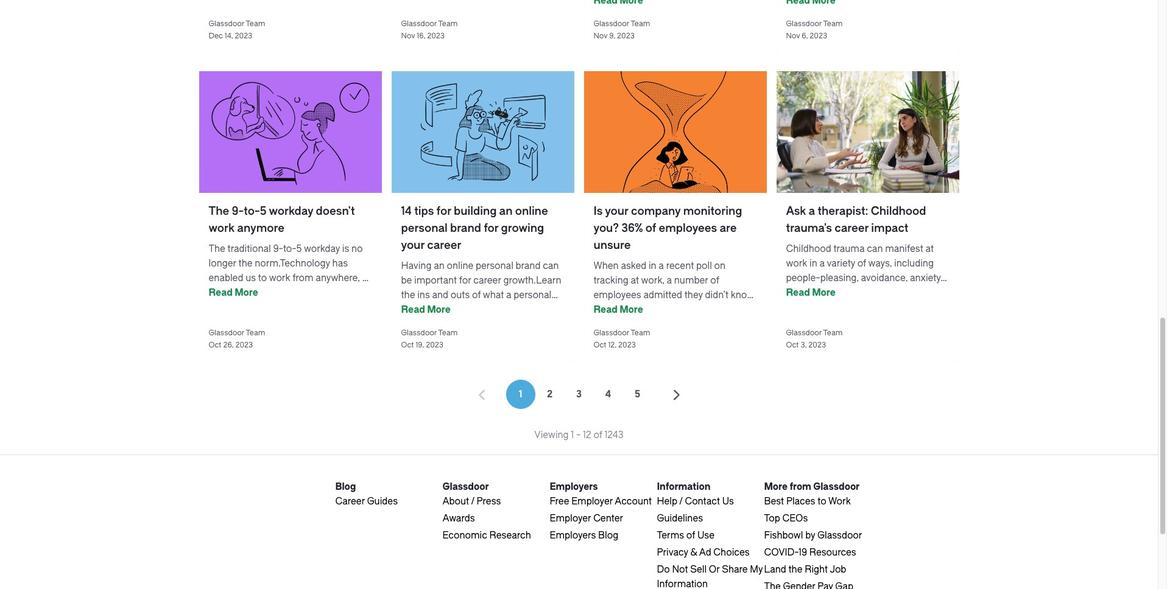 Task type: describe. For each thing, give the bounding box(es) containing it.
to- inside the 9-to-5 workday doesn't work anymore
[[244, 205, 260, 218]]

a up admitted
[[667, 275, 672, 286]]

1 inside 1 link
[[519, 389, 522, 400]]

or
[[709, 565, 720, 576]]

nov for glassdoor team nov 6, 2023
[[786, 32, 800, 40]]

read for is your company monitoring you? 36% of employees are unsure
[[594, 305, 618, 316]]

by
[[806, 531, 816, 542]]

1 vertical spatial trauma
[[861, 302, 892, 313]]

resources
[[810, 548, 857, 559]]

a inside ask a therapist: childhood trauma's career impact
[[809, 205, 815, 218]]

1 vertical spatial 1
[[571, 430, 574, 441]]

read for the 9-to-5 workday doesn't work anymore
[[209, 288, 233, 299]]

next icon image
[[669, 388, 684, 403]]

is
[[594, 205, 603, 218]]

when asked in a recent poll on tracking at work, a number of employees admitted they didn't know if they were or weren't being...
[[594, 261, 754, 316]]

0 vertical spatial for
[[437, 205, 451, 218]]

help / contact us link
[[657, 497, 734, 508]]

being...
[[690, 305, 721, 316]]

of inside when asked in a recent poll on tracking at work, a number of employees admitted they didn't know if they were or weren't being...
[[711, 275, 719, 286]]

employer center link
[[550, 514, 623, 525]]

anxiety,
[[910, 273, 943, 284]]

employers blog link
[[550, 531, 619, 542]]

and down important on the top of the page
[[432, 290, 449, 301]]

glassdoor team oct 19, 2023
[[401, 329, 458, 350]]

terms of use link
[[657, 531, 715, 542]]

employers free employer account employer center employers blog
[[550, 482, 652, 542]]

glassdoor for press
[[443, 482, 489, 493]]

a inside having an online personal brand can be important for career growth.learn the ins and outs of what a personal brand is and why it...
[[506, 290, 512, 301]]

sell
[[691, 565, 707, 576]]

account
[[615, 497, 652, 508]]

to inside more from glassdoor best places to work top ceos fishbowl by glassdoor covid-19 resources land the right job
[[818, 497, 827, 508]]

glassdoor team oct 12, 2023
[[594, 329, 650, 350]]

and left why
[[438, 305, 454, 316]]

more for is your company monitoring you? 36% of employees are unsure
[[620, 305, 643, 316]]

employers
[[269, 288, 314, 299]]

/ for about
[[471, 497, 475, 508]]

ask a therapist: childhood trauma's career impact
[[786, 205, 927, 235]]

employees inside is your company monitoring you? 36% of employees are unsure
[[659, 222, 717, 235]]

12
[[583, 430, 592, 441]]

or
[[645, 305, 654, 316]]

privacy
[[657, 548, 689, 559]]

do
[[657, 565, 670, 576]]

is inside having an online personal brand can be important for career growth.learn the ins and outs of what a personal brand is and why it...
[[428, 305, 435, 316]]

work,
[[641, 275, 665, 286]]

in inside when asked in a recent poll on tracking at work, a number of employees admitted they didn't know if they were or weren't being...
[[649, 261, 657, 272]]

land
[[764, 565, 787, 576]]

2023 for oct 12, 2023
[[619, 341, 636, 350]]

glassdoor for 26,
[[209, 329, 244, 338]]

career inside ask a therapist: childhood trauma's career impact
[[835, 222, 869, 235]]

and inside the traditional 9-to-5 workday is no longer the norm.technology has enabled us to work from anywhere, at any time, and employers are increasingly embracing...
[[250, 288, 266, 299]]

residual
[[824, 302, 858, 313]]

0 vertical spatial employer
[[572, 497, 613, 508]]

fishbowl
[[764, 531, 803, 542]]

read more for 14 tips for building an online personal brand for growing your career
[[401, 305, 451, 316]]

&
[[691, 548, 698, 559]]

glassdoor for 9,
[[594, 20, 630, 28]]

childhood inside childhood trauma can manifest at work in a variety of ways, including people-pleasing, avoidance, anxiety, and depression.workers can learn to manage residual trauma at...
[[786, 244, 832, 255]]

having
[[401, 261, 432, 272]]

traditional
[[228, 244, 271, 255]]

1 information from the top
[[657, 482, 711, 493]]

5 inside the 9-to-5 workday doesn't work anymore
[[260, 205, 267, 218]]

center
[[594, 514, 623, 525]]

share
[[722, 565, 748, 576]]

work inside childhood trauma can manifest at work in a variety of ways, including people-pleasing, avoidance, anxiety, and depression.workers can learn to manage residual trauma at...
[[786, 258, 808, 269]]

6,
[[802, 32, 808, 40]]

3 link
[[565, 380, 594, 410]]

prev icon image
[[474, 388, 489, 403]]

2 link
[[535, 380, 565, 410]]

more from glassdoor best places to work top ceos fishbowl by glassdoor covid-19 resources land the right job
[[764, 482, 863, 576]]

privacy & ad choices link
[[657, 548, 750, 559]]

3,
[[801, 341, 807, 350]]

more for 14 tips for building an online personal brand for growing your career
[[427, 305, 451, 316]]

personal inside 14 tips for building an online personal brand for growing your career
[[401, 222, 448, 235]]

oct for the 9-to-5 workday doesn't work anymore
[[209, 341, 221, 350]]

no
[[352, 244, 363, 255]]

you?
[[594, 222, 619, 235]]

free
[[550, 497, 569, 508]]

team for nov 6, 2023
[[824, 20, 843, 28]]

the 9-to-5 workday doesn't work anymore
[[209, 205, 355, 235]]

unsure
[[594, 239, 631, 252]]

2023 for oct 19, 2023
[[426, 341, 444, 350]]

9- inside the 9-to-5 workday doesn't work anymore
[[232, 205, 244, 218]]

team for nov 9, 2023
[[631, 20, 650, 28]]

number
[[675, 275, 708, 286]]

more inside more from glassdoor best places to work top ceos fishbowl by glassdoor covid-19 resources land the right job
[[764, 482, 788, 493]]

ad
[[700, 548, 712, 559]]

not
[[672, 565, 688, 576]]

were
[[622, 305, 643, 316]]

19,
[[416, 341, 424, 350]]

26,
[[223, 341, 234, 350]]

at inside when asked in a recent poll on tracking at work, a number of employees admitted they didn't know if they were or weren't being...
[[631, 275, 639, 286]]

a up work,
[[659, 261, 664, 272]]

depression.workers
[[805, 288, 890, 299]]

what
[[483, 290, 504, 301]]

about / press link
[[443, 497, 501, 508]]

glassdoor team oct 3, 2023
[[786, 329, 843, 350]]

workday inside the 9-to-5 workday doesn't work anymore
[[269, 205, 313, 218]]

to inside childhood trauma can manifest at work in a variety of ways, including people-pleasing, avoidance, anxiety, and depression.workers can learn to manage residual trauma at...
[[935, 288, 944, 299]]

0 vertical spatial they
[[685, 290, 703, 301]]

0 vertical spatial can
[[867, 244, 883, 255]]

read for ask a therapist: childhood trauma's career impact
[[786, 288, 810, 299]]

in inside childhood trauma can manifest at work in a variety of ways, including people-pleasing, avoidance, anxiety, and depression.workers can learn to manage residual trauma at...
[[810, 258, 818, 269]]

your inside 14 tips for building an online personal brand for growing your career
[[401, 239, 425, 252]]

glassdoor up work
[[814, 482, 860, 493]]

team for oct 26, 2023
[[246, 329, 265, 338]]

us
[[723, 497, 734, 508]]

oct for ask a therapist: childhood trauma's career impact
[[786, 341, 799, 350]]

time,
[[226, 288, 248, 299]]

team for dec 14, 2023
[[246, 20, 265, 28]]

from inside the traditional 9-to-5 workday is no longer the norm.technology has enabled us to work from anywhere, at any time, and employers are increasingly embracing...
[[293, 273, 314, 284]]

glassdoor up resources
[[818, 531, 863, 542]]

tips
[[414, 205, 434, 218]]

guidelines
[[657, 514, 703, 525]]

use
[[698, 531, 715, 542]]

norm.technology
[[255, 258, 330, 269]]

oct for is your company monitoring you? 36% of employees are unsure
[[594, 341, 607, 350]]

company
[[631, 205, 681, 218]]

at...
[[894, 302, 910, 313]]

read more for is your company monitoring you? 36% of employees are unsure
[[594, 305, 643, 316]]

2 vertical spatial personal
[[514, 290, 552, 301]]

the for the 9-to-5 workday doesn't work anymore
[[209, 205, 229, 218]]

0 vertical spatial trauma
[[834, 244, 865, 255]]

fishbowl by glassdoor link
[[764, 531, 863, 542]]

nov for glassdoor team nov 9, 2023
[[594, 32, 608, 40]]

do not sell or share my information link
[[657, 565, 763, 590]]

press
[[477, 497, 501, 508]]

2
[[547, 389, 553, 400]]

career inside 14 tips for building an online personal brand for growing your career
[[427, 239, 462, 252]]

be
[[401, 275, 412, 286]]

2 vertical spatial brand
[[401, 305, 426, 316]]

16,
[[417, 32, 426, 40]]

the inside more from glassdoor best places to work top ceos fishbowl by glassdoor covid-19 resources land the right job
[[789, 565, 803, 576]]

is inside the traditional 9-to-5 workday is no longer the norm.technology has enabled us to work from anywhere, at any time, and employers are increasingly embracing...
[[342, 244, 349, 255]]

and inside childhood trauma can manifest at work in a variety of ways, including people-pleasing, avoidance, anxiety, and depression.workers can learn to manage residual trauma at...
[[786, 288, 803, 299]]

nov for glassdoor team nov 16, 2023
[[401, 32, 415, 40]]

the inside the traditional 9-to-5 workday is no longer the norm.technology has enabled us to work from anywhere, at any time, and employers are increasingly embracing...
[[239, 258, 253, 269]]

top ceos link
[[764, 514, 808, 525]]

are inside is your company monitoring you? 36% of employees are unsure
[[720, 222, 737, 235]]

2023 for nov 9, 2023
[[617, 32, 635, 40]]

variety
[[827, 258, 856, 269]]

asked
[[621, 261, 647, 272]]

2 horizontal spatial brand
[[516, 261, 541, 272]]

top
[[764, 514, 781, 525]]

manage
[[786, 302, 822, 313]]

ways,
[[869, 258, 892, 269]]

covid-19 resources link
[[764, 548, 857, 559]]

glassdoor about / press awards economic research
[[443, 482, 531, 542]]



Task type: locate. For each thing, give the bounding box(es) containing it.
a
[[809, 205, 815, 218], [820, 258, 825, 269], [659, 261, 664, 272], [667, 275, 672, 286], [506, 290, 512, 301]]

team inside glassdoor team oct 19, 2023
[[439, 329, 458, 338]]

5 right 4 "link"
[[635, 389, 641, 400]]

2 horizontal spatial career
[[835, 222, 869, 235]]

2023 right 9,
[[617, 32, 635, 40]]

5 inside 5 link
[[635, 389, 641, 400]]

1 vertical spatial can
[[543, 261, 559, 272]]

work up 'people-'
[[786, 258, 808, 269]]

work inside the traditional 9-to-5 workday is no longer the norm.technology has enabled us to work from anywhere, at any time, and employers are increasingly embracing...
[[269, 273, 290, 284]]

of inside is your company monitoring you? 36% of employees are unsure
[[646, 222, 656, 235]]

1 vertical spatial information
[[657, 580, 708, 590]]

for right tips
[[437, 205, 451, 218]]

oct inside glassdoor team oct 12, 2023
[[594, 341, 607, 350]]

job
[[830, 565, 847, 576]]

childhood up impact
[[871, 205, 927, 218]]

2 vertical spatial work
[[269, 273, 290, 284]]

trauma up variety
[[834, 244, 865, 255]]

2 vertical spatial can
[[892, 288, 909, 299]]

to left work
[[818, 497, 827, 508]]

2 horizontal spatial 5
[[635, 389, 641, 400]]

of inside information help / contact us guidelines terms of use privacy & ad choices do not sell or share my information
[[687, 531, 695, 542]]

employees inside when asked in a recent poll on tracking at work, a number of employees admitted they didn't know if they were or weren't being...
[[594, 290, 642, 301]]

know
[[731, 290, 754, 301]]

glassdoor inside glassdoor team oct 12, 2023
[[594, 329, 630, 338]]

childhood inside ask a therapist: childhood trauma's career impact
[[871, 205, 927, 218]]

work up traditional
[[209, 222, 235, 235]]

1 horizontal spatial career
[[474, 275, 501, 286]]

2023 right 3,
[[809, 341, 826, 350]]

4 oct from the left
[[786, 341, 799, 350]]

nov inside glassdoor team nov 6, 2023
[[786, 32, 800, 40]]

information
[[657, 482, 711, 493], [657, 580, 708, 590]]

0 horizontal spatial 5
[[260, 205, 267, 218]]

read down 'people-'
[[786, 288, 810, 299]]

to
[[258, 273, 267, 284], [935, 288, 944, 299], [818, 497, 827, 508]]

anymore
[[237, 222, 285, 235]]

brand up the growth.learn
[[516, 261, 541, 272]]

to- up norm.technology
[[283, 244, 297, 255]]

team inside glassdoor team oct 26, 2023
[[246, 329, 265, 338]]

1 horizontal spatial blog
[[598, 531, 619, 542]]

2 vertical spatial for
[[459, 275, 471, 286]]

1 vertical spatial brand
[[516, 261, 541, 272]]

learn
[[911, 288, 933, 299]]

1 horizontal spatial 1
[[571, 430, 574, 441]]

2 horizontal spatial work
[[786, 258, 808, 269]]

0 horizontal spatial employees
[[594, 290, 642, 301]]

2023 for oct 3, 2023
[[809, 341, 826, 350]]

/ for help
[[680, 497, 683, 508]]

0 horizontal spatial work
[[209, 222, 235, 235]]

1 link
[[506, 380, 535, 410]]

the
[[239, 258, 253, 269], [401, 290, 415, 301], [789, 565, 803, 576]]

9-
[[232, 205, 244, 218], [273, 244, 283, 255]]

read more for the 9-to-5 workday doesn't work anymore
[[209, 288, 258, 299]]

2 vertical spatial 5
[[635, 389, 641, 400]]

glassdoor inside glassdoor team nov 6, 2023
[[786, 20, 822, 28]]

career
[[835, 222, 869, 235], [427, 239, 462, 252], [474, 275, 501, 286]]

dec
[[209, 32, 223, 40]]

covid-
[[764, 548, 799, 559]]

0 vertical spatial is
[[342, 244, 349, 255]]

oct left 3,
[[786, 341, 799, 350]]

didn't
[[705, 290, 729, 301]]

nov left 9,
[[594, 32, 608, 40]]

best places to work link
[[764, 497, 851, 508]]

1 / from the left
[[471, 497, 475, 508]]

5 inside the traditional 9-to-5 workday is no longer the norm.technology has enabled us to work from anywhere, at any time, and employers are increasingly embracing...
[[297, 244, 302, 255]]

oct inside glassdoor team oct 19, 2023
[[401, 341, 414, 350]]

work inside the 9-to-5 workday doesn't work anymore
[[209, 222, 235, 235]]

an up important on the top of the page
[[434, 261, 445, 272]]

glassdoor inside glassdoor team nov 16, 2023
[[401, 20, 437, 28]]

pleasing,
[[821, 273, 859, 284]]

2023 inside glassdoor team nov 6, 2023
[[810, 32, 828, 40]]

team inside glassdoor team nov 16, 2023
[[439, 20, 458, 28]]

0 horizontal spatial to
[[258, 273, 267, 284]]

read more up manage
[[786, 288, 836, 299]]

5 up the anymore on the top
[[260, 205, 267, 218]]

in up work,
[[649, 261, 657, 272]]

can up "ways," at top right
[[867, 244, 883, 255]]

0 horizontal spatial /
[[471, 497, 475, 508]]

glassdoor for 6,
[[786, 20, 822, 28]]

from
[[293, 273, 314, 284], [790, 482, 812, 493]]

your
[[605, 205, 629, 218], [401, 239, 425, 252]]

0 vertical spatial personal
[[401, 222, 448, 235]]

therapist:
[[818, 205, 869, 218]]

more for ask a therapist: childhood trauma's career impact
[[812, 288, 836, 299]]

0 horizontal spatial childhood
[[786, 244, 832, 255]]

0 vertical spatial are
[[720, 222, 737, 235]]

workday up has
[[304, 244, 340, 255]]

1 vertical spatial are
[[316, 288, 330, 299]]

glassdoor
[[209, 20, 244, 28], [401, 20, 437, 28], [594, 20, 630, 28], [786, 20, 822, 28], [209, 329, 244, 338], [401, 329, 437, 338], [594, 329, 630, 338], [786, 329, 822, 338], [443, 482, 489, 493], [814, 482, 860, 493], [818, 531, 863, 542]]

glassdoor team nov 6, 2023
[[786, 20, 843, 40]]

1 vertical spatial work
[[786, 258, 808, 269]]

right
[[805, 565, 828, 576]]

oct left 19,
[[401, 341, 414, 350]]

on
[[715, 261, 726, 272]]

/ right help
[[680, 497, 683, 508]]

/ inside glassdoor about / press awards economic research
[[471, 497, 475, 508]]

2023 inside "glassdoor team oct 3, 2023"
[[809, 341, 826, 350]]

2023 right 6,
[[810, 32, 828, 40]]

0 vertical spatial 1
[[519, 389, 522, 400]]

are
[[720, 222, 737, 235], [316, 288, 330, 299]]

awards link
[[443, 514, 475, 525]]

why
[[456, 305, 473, 316]]

ins
[[418, 290, 430, 301]]

at inside childhood trauma can manifest at work in a variety of ways, including people-pleasing, avoidance, anxiety, and depression.workers can learn to manage residual trauma at...
[[926, 244, 934, 255]]

5 up norm.technology
[[297, 244, 302, 255]]

team for nov 16, 2023
[[439, 20, 458, 28]]

0 vertical spatial your
[[605, 205, 629, 218]]

1 employers from the top
[[550, 482, 598, 493]]

/ inside information help / contact us guidelines terms of use privacy & ad choices do not sell or share my information
[[680, 497, 683, 508]]

read down ins
[[401, 305, 425, 316]]

1 vertical spatial they
[[601, 305, 620, 316]]

longer
[[209, 258, 236, 269]]

to- inside the traditional 9-to-5 workday is no longer the norm.technology has enabled us to work from anywhere, at any time, and employers are increasingly embracing...
[[283, 244, 297, 255]]

1 vertical spatial from
[[790, 482, 812, 493]]

they down number
[[685, 290, 703, 301]]

2023 inside glassdoor team oct 12, 2023
[[619, 341, 636, 350]]

workday inside the traditional 9-to-5 workday is no longer the norm.technology has enabled us to work from anywhere, at any time, and employers are increasingly embracing...
[[304, 244, 340, 255]]

from inside more from glassdoor best places to work top ceos fishbowl by glassdoor covid-19 resources land the right job
[[790, 482, 812, 493]]

team for oct 3, 2023
[[824, 329, 843, 338]]

choices
[[714, 548, 750, 559]]

0 horizontal spatial nov
[[401, 32, 415, 40]]

guidelines link
[[657, 514, 703, 525]]

0 horizontal spatial an
[[434, 261, 445, 272]]

is left no
[[342, 244, 349, 255]]

nov inside glassdoor team nov 9, 2023
[[594, 32, 608, 40]]

2023 inside glassdoor team dec 14, 2023
[[235, 32, 252, 40]]

1 vertical spatial blog
[[598, 531, 619, 542]]

0 horizontal spatial brand
[[401, 305, 426, 316]]

0 horizontal spatial to-
[[244, 205, 260, 218]]

career guides link
[[335, 497, 398, 508]]

0 horizontal spatial online
[[447, 261, 474, 272]]

1 horizontal spatial is
[[428, 305, 435, 316]]

your inside is your company monitoring you? 36% of employees are unsure
[[605, 205, 629, 218]]

read more up glassdoor team oct 12, 2023
[[594, 305, 643, 316]]

0 vertical spatial the
[[209, 205, 229, 218]]

1 vertical spatial the
[[209, 244, 225, 255]]

to right us
[[258, 273, 267, 284]]

and down us
[[250, 288, 266, 299]]

online inside 14 tips for building an online personal brand for growing your career
[[515, 205, 548, 218]]

1 vertical spatial 5
[[297, 244, 302, 255]]

the up longer at the left of the page
[[209, 244, 225, 255]]

1 horizontal spatial work
[[269, 273, 290, 284]]

2 the from the top
[[209, 244, 225, 255]]

4 link
[[594, 380, 623, 410]]

read for 14 tips for building an online personal brand for growing your career
[[401, 305, 425, 316]]

2 horizontal spatial at
[[926, 244, 934, 255]]

the
[[209, 205, 229, 218], [209, 244, 225, 255]]

14,
[[225, 32, 233, 40]]

0 vertical spatial work
[[209, 222, 235, 235]]

1 the from the top
[[209, 205, 229, 218]]

at inside the traditional 9-to-5 workday is no longer the norm.technology has enabled us to work from anywhere, at any time, and employers are increasingly embracing...
[[362, 273, 371, 284]]

they right if
[[601, 305, 620, 316]]

1 vertical spatial to-
[[283, 244, 297, 255]]

brand inside 14 tips for building an online personal brand for growing your career
[[450, 222, 481, 235]]

people-
[[786, 273, 821, 284]]

2 horizontal spatial can
[[892, 288, 909, 299]]

2023 inside glassdoor team oct 19, 2023
[[426, 341, 444, 350]]

glassdoor for 19,
[[401, 329, 437, 338]]

team for oct 12, 2023
[[631, 329, 650, 338]]

read more
[[209, 288, 258, 299], [786, 288, 836, 299], [401, 305, 451, 316], [594, 305, 643, 316]]

1 vertical spatial is
[[428, 305, 435, 316]]

9- inside the traditional 9-to-5 workday is no longer the norm.technology has enabled us to work from anywhere, at any time, and employers are increasingly embracing...
[[273, 244, 283, 255]]

glassdoor up 19,
[[401, 329, 437, 338]]

at
[[926, 244, 934, 255], [362, 273, 371, 284], [631, 275, 639, 286]]

nov inside glassdoor team nov 16, 2023
[[401, 32, 415, 40]]

glassdoor up 14,
[[209, 20, 244, 28]]

oct for 14 tips for building an online personal brand for growing your career
[[401, 341, 414, 350]]

1 vertical spatial career
[[427, 239, 462, 252]]

1 horizontal spatial nov
[[594, 32, 608, 40]]

the for the traditional 9-to-5 workday is no longer the norm.technology has enabled us to work from anywhere, at any time, and employers are increasingly embracing...
[[209, 244, 225, 255]]

1 horizontal spatial 5
[[297, 244, 302, 255]]

0 vertical spatial employees
[[659, 222, 717, 235]]

nov left 16,
[[401, 32, 415, 40]]

more down us
[[235, 288, 258, 299]]

childhood trauma can manifest at work in a variety of ways, including people-pleasing, avoidance, anxiety, and depression.workers can learn to manage residual trauma at...
[[786, 244, 944, 313]]

2023 right 26,
[[236, 341, 253, 350]]

online inside having an online personal brand can be important for career growth.learn the ins and outs of what a personal brand is and why it...
[[447, 261, 474, 272]]

0 horizontal spatial 1
[[519, 389, 522, 400]]

2023 right 16,
[[427, 32, 445, 40]]

us
[[246, 273, 256, 284]]

1 vertical spatial the
[[401, 290, 415, 301]]

blog career guides
[[335, 482, 398, 508]]

2 employers from the top
[[550, 531, 596, 542]]

team inside glassdoor team nov 9, 2023
[[631, 20, 650, 28]]

9- up the anymore on the top
[[232, 205, 244, 218]]

team inside "glassdoor team oct 3, 2023"
[[824, 329, 843, 338]]

trauma's
[[786, 222, 832, 235]]

glassdoor up 26,
[[209, 329, 244, 338]]

trauma left at...
[[861, 302, 892, 313]]

0 horizontal spatial 9-
[[232, 205, 244, 218]]

1 horizontal spatial at
[[631, 275, 639, 286]]

0 horizontal spatial in
[[649, 261, 657, 272]]

2 vertical spatial the
[[789, 565, 803, 576]]

read left the were
[[594, 305, 618, 316]]

to inside the traditional 9-to-5 workday is no longer the norm.technology has enabled us to work from anywhere, at any time, and employers are increasingly embracing...
[[258, 273, 267, 284]]

employers down employer center link
[[550, 531, 596, 542]]

team inside glassdoor team oct 12, 2023
[[631, 329, 650, 338]]

1 horizontal spatial the
[[401, 290, 415, 301]]

glassdoor inside glassdoor team oct 26, 2023
[[209, 329, 244, 338]]

personal down tips
[[401, 222, 448, 235]]

-
[[576, 430, 581, 441]]

from up "places"
[[790, 482, 812, 493]]

/
[[471, 497, 475, 508], [680, 497, 683, 508]]

2023 inside glassdoor team oct 26, 2023
[[236, 341, 253, 350]]

team for oct 19, 2023
[[439, 329, 458, 338]]

glassdoor up 12,
[[594, 329, 630, 338]]

read
[[209, 288, 233, 299], [786, 288, 810, 299], [401, 305, 425, 316], [594, 305, 618, 316]]

at up including
[[926, 244, 934, 255]]

1 vertical spatial 9-
[[273, 244, 283, 255]]

an inside having an online personal brand can be important for career growth.learn the ins and outs of what a personal brand is and why it...
[[434, 261, 445, 272]]

in up 'people-'
[[810, 258, 818, 269]]

growing
[[501, 222, 544, 235]]

work
[[209, 222, 235, 235], [786, 258, 808, 269], [269, 273, 290, 284]]

impact
[[872, 222, 909, 235]]

weren't
[[656, 305, 688, 316]]

1 horizontal spatial to-
[[283, 244, 297, 255]]

blog inside blog career guides
[[335, 482, 356, 493]]

of inside childhood trauma can manifest at work in a variety of ways, including people-pleasing, avoidance, anxiety, and depression.workers can learn to manage residual trauma at...
[[858, 258, 867, 269]]

of right 12
[[594, 430, 603, 441]]

2 / from the left
[[680, 497, 683, 508]]

3
[[577, 389, 582, 400]]

glassdoor up about / press link
[[443, 482, 489, 493]]

0 vertical spatial an
[[499, 205, 513, 218]]

0 horizontal spatial personal
[[401, 222, 448, 235]]

for for personal
[[459, 275, 471, 286]]

1 horizontal spatial in
[[810, 258, 818, 269]]

2 horizontal spatial to
[[935, 288, 944, 299]]

1
[[519, 389, 522, 400], [571, 430, 574, 441]]

economic
[[443, 531, 487, 542]]

blog
[[335, 482, 356, 493], [598, 531, 619, 542]]

5 link
[[623, 380, 652, 410]]

read more for ask a therapist: childhood trauma's career impact
[[786, 288, 836, 299]]

glassdoor inside glassdoor team nov 9, 2023
[[594, 20, 630, 28]]

2 horizontal spatial for
[[484, 222, 499, 235]]

childhood down trauma's
[[786, 244, 832, 255]]

online up growing
[[515, 205, 548, 218]]

0 vertical spatial to
[[258, 273, 267, 284]]

/ left press
[[471, 497, 475, 508]]

career up what
[[474, 275, 501, 286]]

at down asked
[[631, 275, 639, 286]]

can up the growth.learn
[[543, 261, 559, 272]]

blog up career
[[335, 482, 356, 493]]

blog inside employers free employer account employer center employers blog
[[598, 531, 619, 542]]

0 horizontal spatial for
[[437, 205, 451, 218]]

employers up free
[[550, 482, 598, 493]]

from down norm.technology
[[293, 273, 314, 284]]

more left or
[[620, 305, 643, 316]]

terms
[[657, 531, 684, 542]]

2 nov from the left
[[594, 32, 608, 40]]

glassdoor for 14,
[[209, 20, 244, 28]]

outs
[[451, 290, 470, 301]]

an inside 14 tips for building an online personal brand for growing your career
[[499, 205, 513, 218]]

a inside childhood trauma can manifest at work in a variety of ways, including people-pleasing, avoidance, anxiety, and depression.workers can learn to manage residual trauma at...
[[820, 258, 825, 269]]

1 horizontal spatial an
[[499, 205, 513, 218]]

1 horizontal spatial online
[[515, 205, 548, 218]]

1 nov from the left
[[401, 32, 415, 40]]

places
[[787, 497, 816, 508]]

0 horizontal spatial is
[[342, 244, 349, 255]]

1 oct from the left
[[209, 341, 221, 350]]

viewing
[[535, 430, 569, 441]]

when
[[594, 261, 619, 272]]

1 vertical spatial employees
[[594, 290, 642, 301]]

glassdoor inside glassdoor team oct 19, 2023
[[401, 329, 437, 338]]

to right learn
[[935, 288, 944, 299]]

and
[[250, 288, 266, 299], [786, 288, 803, 299], [432, 290, 449, 301], [438, 305, 454, 316]]

1 horizontal spatial for
[[459, 275, 471, 286]]

employer down free
[[550, 514, 591, 525]]

glassdoor for 16,
[[401, 20, 437, 28]]

0 vertical spatial career
[[835, 222, 869, 235]]

of inside having an online personal brand can be important for career growth.learn the ins and outs of what a personal brand is and why it...
[[472, 290, 481, 301]]

0 vertical spatial brand
[[450, 222, 481, 235]]

0 horizontal spatial your
[[401, 239, 425, 252]]

9,
[[610, 32, 616, 40]]

the inside the 9-to-5 workday doesn't work anymore
[[209, 205, 229, 218]]

glassdoor up 3,
[[786, 329, 822, 338]]

is your company monitoring you? 36% of employees are unsure
[[594, 205, 743, 252]]

1 vertical spatial employers
[[550, 531, 596, 542]]

can up at...
[[892, 288, 909, 299]]

2 horizontal spatial nov
[[786, 32, 800, 40]]

blog down center
[[598, 531, 619, 542]]

read down enabled
[[209, 288, 233, 299]]

personal down the growth.learn
[[514, 290, 552, 301]]

3 nov from the left
[[786, 32, 800, 40]]

1 left 2
[[519, 389, 522, 400]]

read more up increasingly
[[209, 288, 258, 299]]

14 tips for building an online personal brand for growing your career
[[401, 205, 548, 252]]

for for building
[[484, 222, 499, 235]]

3 oct from the left
[[594, 341, 607, 350]]

any
[[209, 288, 224, 299]]

more down pleasing,
[[812, 288, 836, 299]]

information down "not"
[[657, 580, 708, 590]]

online up important on the top of the page
[[447, 261, 474, 272]]

1 horizontal spatial to
[[818, 497, 827, 508]]

2023
[[235, 32, 252, 40], [427, 32, 445, 40], [617, 32, 635, 40], [810, 32, 828, 40], [236, 341, 253, 350], [426, 341, 444, 350], [619, 341, 636, 350], [809, 341, 826, 350]]

1243
[[605, 430, 624, 441]]

1 horizontal spatial 9-
[[273, 244, 283, 255]]

2023 right 12,
[[619, 341, 636, 350]]

at right the anywhere,
[[362, 273, 371, 284]]

2023 for dec 14, 2023
[[235, 32, 252, 40]]

1 horizontal spatial are
[[720, 222, 737, 235]]

2023 inside glassdoor team nov 9, 2023
[[617, 32, 635, 40]]

1 vertical spatial an
[[434, 261, 445, 272]]

work
[[829, 497, 851, 508]]

glassdoor for 12,
[[594, 329, 630, 338]]

employees down monitoring
[[659, 222, 717, 235]]

team inside glassdoor team nov 6, 2023
[[824, 20, 843, 28]]

2 vertical spatial career
[[474, 275, 501, 286]]

glassdoor inside glassdoor about / press awards economic research
[[443, 482, 489, 493]]

0 vertical spatial blog
[[335, 482, 356, 493]]

2 oct from the left
[[401, 341, 414, 350]]

oct inside glassdoor team oct 26, 2023
[[209, 341, 221, 350]]

workday up the anymore on the top
[[269, 205, 313, 218]]

of down company
[[646, 222, 656, 235]]

team inside glassdoor team dec 14, 2023
[[246, 20, 265, 28]]

of up 'it...'
[[472, 290, 481, 301]]

can inside having an online personal brand can be important for career growth.learn the ins and outs of what a personal brand is and why it...
[[543, 261, 559, 272]]

1 horizontal spatial can
[[867, 244, 883, 255]]

0 vertical spatial 5
[[260, 205, 267, 218]]

an up growing
[[499, 205, 513, 218]]

glassdoor inside glassdoor team dec 14, 2023
[[209, 20, 244, 28]]

the down 19
[[789, 565, 803, 576]]

research
[[490, 531, 531, 542]]

4
[[606, 389, 611, 400]]

my
[[750, 565, 763, 576]]

childhood
[[871, 205, 927, 218], [786, 244, 832, 255]]

including
[[895, 258, 934, 269]]

the inside having an online personal brand can be important for career growth.learn the ins and outs of what a personal brand is and why it...
[[401, 290, 415, 301]]

about
[[443, 497, 469, 508]]

employees down tracking
[[594, 290, 642, 301]]

1 vertical spatial for
[[484, 222, 499, 235]]

2023 right 14,
[[235, 32, 252, 40]]

your right the is
[[605, 205, 629, 218]]

2 horizontal spatial personal
[[514, 290, 552, 301]]

0 vertical spatial to-
[[244, 205, 260, 218]]

for inside having an online personal brand can be important for career growth.learn the ins and outs of what a personal brand is and why it...
[[459, 275, 471, 286]]

2023 for oct 26, 2023
[[236, 341, 253, 350]]

0 vertical spatial workday
[[269, 205, 313, 218]]

2023 for nov 16, 2023
[[427, 32, 445, 40]]

more down ins
[[427, 305, 451, 316]]

are inside the traditional 9-to-5 workday is no longer the norm.technology has enabled us to work from anywhere, at any time, and employers are increasingly embracing...
[[316, 288, 330, 299]]

nov
[[401, 32, 415, 40], [594, 32, 608, 40], [786, 32, 800, 40]]

0 vertical spatial childhood
[[871, 205, 927, 218]]

1 horizontal spatial your
[[605, 205, 629, 218]]

oct inside "glassdoor team oct 3, 2023"
[[786, 341, 799, 350]]

in
[[810, 258, 818, 269], [649, 261, 657, 272]]

for down building at the left of the page
[[484, 222, 499, 235]]

career inside having an online personal brand can be important for career growth.learn the ins and outs of what a personal brand is and why it...
[[474, 275, 501, 286]]

glassdoor inside "glassdoor team oct 3, 2023"
[[786, 329, 822, 338]]

admitted
[[644, 290, 683, 301]]

1 horizontal spatial personal
[[476, 261, 514, 272]]

a right ask
[[809, 205, 815, 218]]

oct left 26,
[[209, 341, 221, 350]]

career up having
[[427, 239, 462, 252]]

1 vertical spatial childhood
[[786, 244, 832, 255]]

2023 right 19,
[[426, 341, 444, 350]]

the inside the traditional 9-to-5 workday is no longer the norm.technology has enabled us to work from anywhere, at any time, and employers are increasingly embracing...
[[209, 244, 225, 255]]

2 information from the top
[[657, 580, 708, 590]]

is down ins
[[428, 305, 435, 316]]

1 left -
[[571, 430, 574, 441]]

1 vertical spatial your
[[401, 239, 425, 252]]

0 vertical spatial online
[[515, 205, 548, 218]]

1 vertical spatial employer
[[550, 514, 591, 525]]

information help / contact us guidelines terms of use privacy & ad choices do not sell or share my information
[[657, 482, 763, 590]]

1 vertical spatial workday
[[304, 244, 340, 255]]

glassdoor for 3,
[[786, 329, 822, 338]]

2023 for nov 6, 2023
[[810, 32, 828, 40]]

workday
[[269, 205, 313, 218], [304, 244, 340, 255]]

work up employers
[[269, 273, 290, 284]]

of left use
[[687, 531, 695, 542]]

2023 inside glassdoor team nov 16, 2023
[[427, 32, 445, 40]]

9- up norm.technology
[[273, 244, 283, 255]]

contact
[[685, 497, 720, 508]]

the down be
[[401, 290, 415, 301]]

glassdoor up 9,
[[594, 20, 630, 28]]

more for the 9-to-5 workday doesn't work anymore
[[235, 288, 258, 299]]



Task type: vqa. For each thing, say whether or not it's contained in the screenshot.
Cruz, at the left of the page
no



